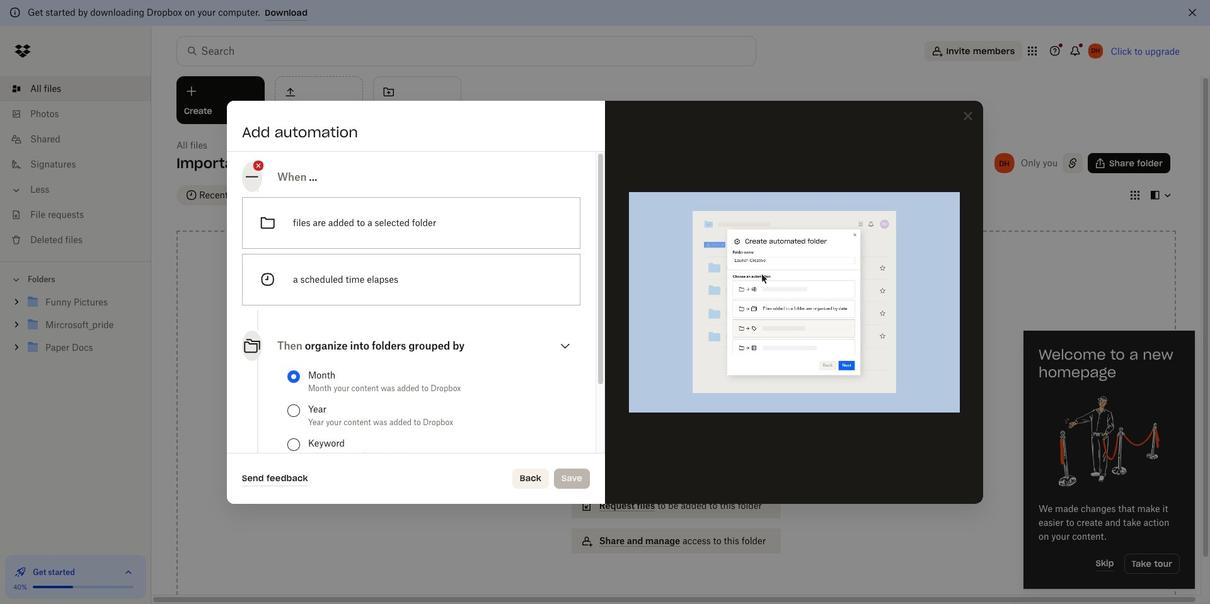 Task type: describe. For each thing, give the bounding box(es) containing it.
dropbox image
[[10, 38, 35, 64]]

less image
[[10, 184, 23, 197]]



Task type: vqa. For each thing, say whether or not it's contained in the screenshot.
row
no



Task type: locate. For each thing, give the bounding box(es) containing it.
dialog
[[227, 101, 984, 504]]

list item
[[0, 76, 151, 102]]

alert
[[0, 0, 1211, 26]]

list
[[0, 69, 151, 262]]

None radio
[[288, 370, 300, 383], [288, 439, 300, 451], [288, 370, 300, 383], [288, 439, 300, 451]]

dialog image. image
[[1059, 392, 1160, 492]]

None radio
[[288, 404, 300, 417]]

group
[[0, 289, 151, 369]]



